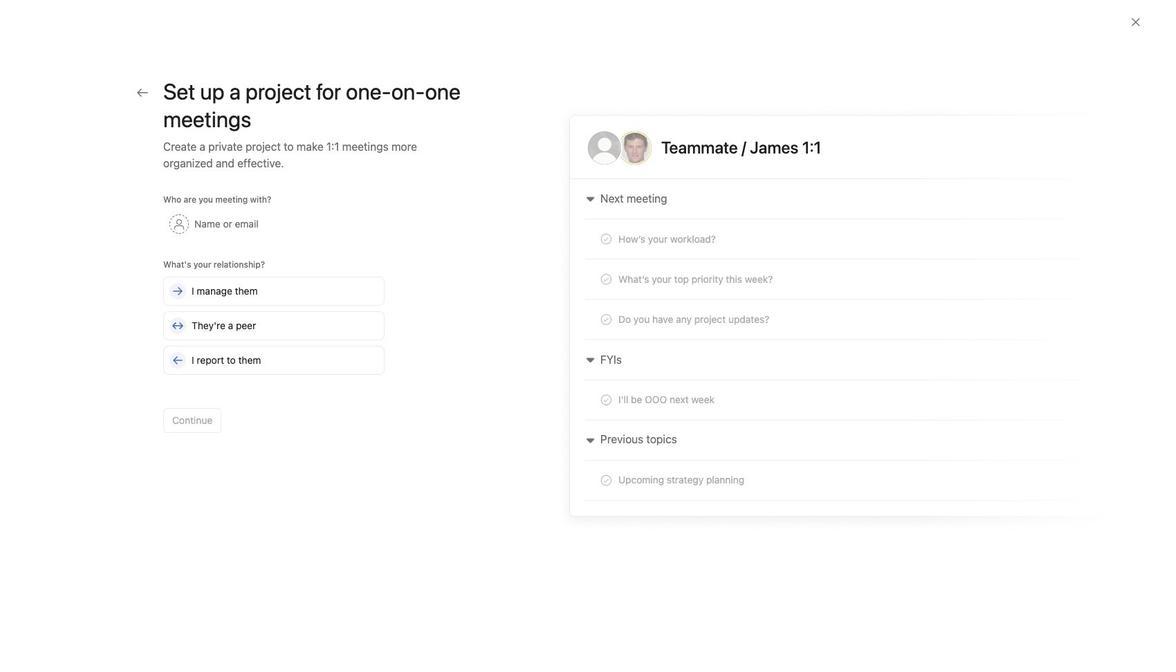 Task type: locate. For each thing, give the bounding box(es) containing it.
1 vertical spatial mark complete image
[[259, 347, 275, 364]]

mark complete checkbox down dependencies 'icon'
[[259, 298, 275, 314]]

0 vertical spatial mark complete image
[[259, 298, 275, 314]]

2 mark complete image from the top
[[259, 347, 275, 364]]

2 mark complete checkbox from the top
[[259, 372, 275, 389]]

2 vertical spatial mark complete image
[[259, 372, 275, 389]]

list item
[[245, 293, 1075, 318], [245, 318, 1075, 343], [245, 368, 1075, 393], [245, 393, 1075, 418], [245, 418, 1075, 443], [267, 531, 302, 566], [286, 598, 305, 617]]

1 vertical spatial mark complete checkbox
[[259, 372, 275, 389]]

0 vertical spatial mark complete checkbox
[[259, 298, 275, 314]]

tooltip
[[17, 129, 179, 237]]

Mark complete checkbox
[[259, 298, 275, 314], [259, 372, 275, 389]]

list box
[[418, 6, 750, 28]]

1 mark complete checkbox from the top
[[259, 298, 275, 314]]

go back image
[[137, 87, 148, 98]]

this is a preview of your project image
[[556, 105, 1118, 533]]

mark complete checkbox down mark complete option
[[259, 372, 275, 389]]

1 mark complete image from the top
[[259, 298, 275, 314]]

mark complete image
[[259, 298, 275, 314], [259, 347, 275, 364], [259, 372, 275, 389]]

3 mark complete image from the top
[[259, 372, 275, 389]]



Task type: vqa. For each thing, say whether or not it's contained in the screenshot.
first the Tara
no



Task type: describe. For each thing, give the bounding box(es) containing it.
Mark complete checkbox
[[259, 347, 275, 364]]

mark complete image for second mark complete checkbox
[[259, 372, 275, 389]]

close image
[[1131, 17, 1142, 28]]

dependencies image
[[259, 273, 275, 289]]

mark complete image for mark complete option
[[259, 347, 275, 364]]

close image
[[1131, 17, 1142, 28]]

mark complete image for 1st mark complete checkbox from the top
[[259, 298, 275, 314]]

global element
[[0, 34, 166, 117]]



